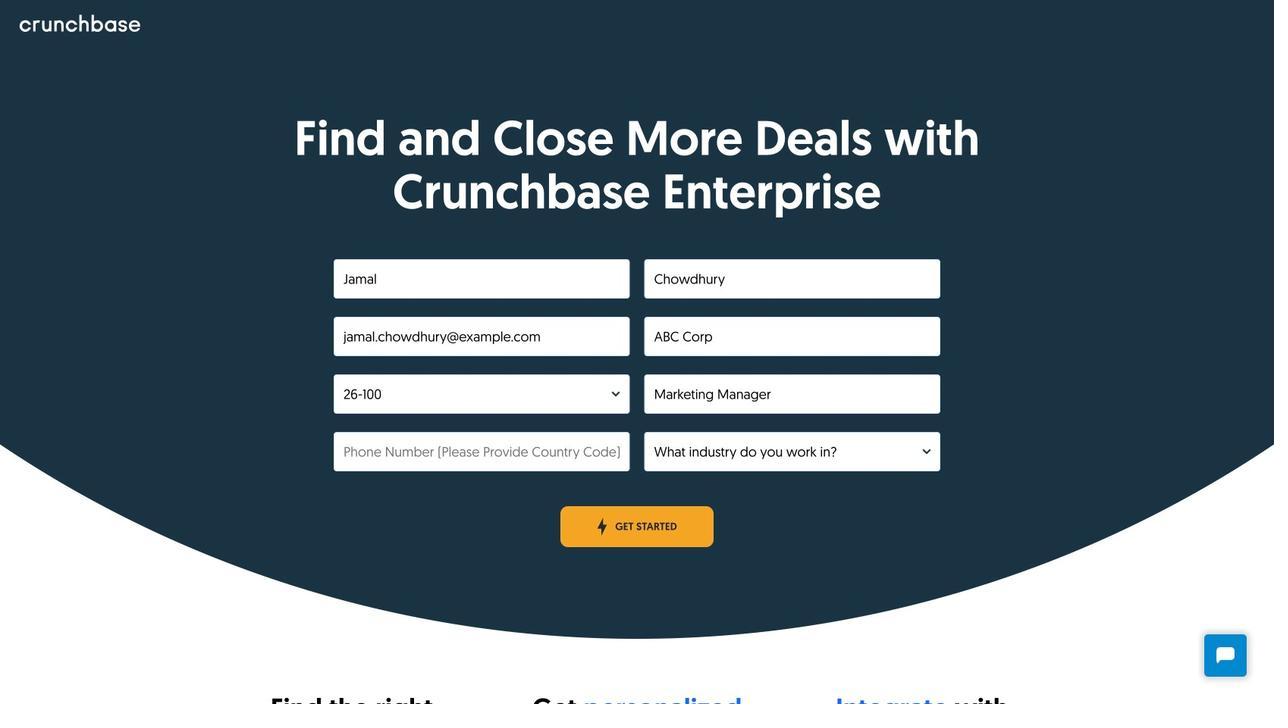 Task type: locate. For each thing, give the bounding box(es) containing it.
Phone Number (Please Provide Country Code) telephone field
[[334, 432, 630, 472]]

Last Name text field
[[645, 259, 941, 299]]

Company Email email field
[[334, 317, 630, 356]]

Company text field
[[645, 317, 941, 356]]

Title text field
[[645, 375, 941, 414]]

logo image
[[19, 15, 140, 32]]



Task type: describe. For each thing, give the bounding box(es) containing it.
First Name text field
[[334, 259, 630, 299]]



